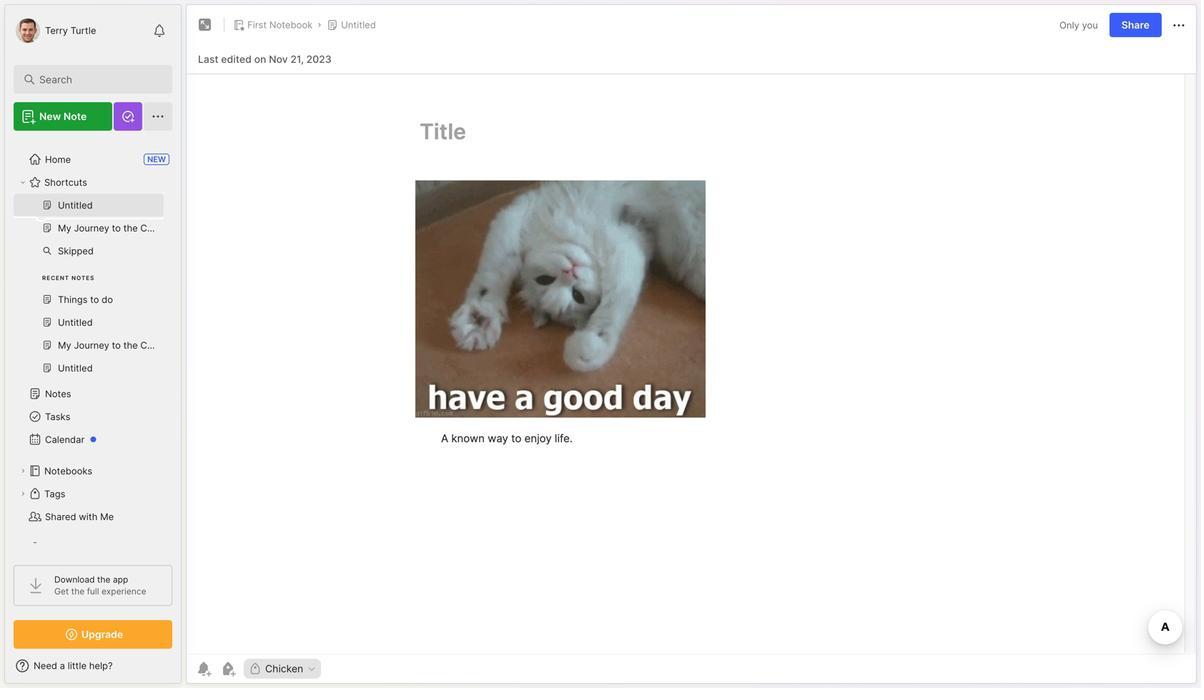 Task type: describe. For each thing, give the bounding box(es) containing it.
first notebook
[[248, 19, 313, 30]]

WHAT'S NEW field
[[5, 655, 181, 678]]

main element
[[0, 0, 186, 689]]

notebooks
[[44, 466, 92, 477]]

experience
[[102, 587, 146, 597]]

only you
[[1060, 19, 1099, 31]]

recent notes group
[[14, 194, 164, 388]]

full
[[87, 587, 99, 597]]

shared with me
[[45, 512, 114, 523]]

on
[[254, 53, 266, 65]]

0 horizontal spatial the
[[71, 587, 85, 597]]

Account field
[[14, 16, 96, 45]]

notes inside 'group'
[[72, 275, 95, 282]]

Chicken Tag actions field
[[304, 665, 317, 675]]

upgrade button
[[14, 621, 172, 650]]

expand note image
[[197, 16, 214, 34]]

tree inside main element
[[5, 140, 181, 569]]

recent notes
[[42, 275, 95, 282]]

last edited on nov 21, 2023
[[198, 53, 332, 65]]

add a reminder image
[[195, 661, 212, 678]]

expand tags image
[[19, 490, 27, 499]]

download
[[54, 575, 95, 586]]

share
[[1122, 19, 1150, 31]]

notebook
[[270, 19, 313, 30]]

new
[[39, 111, 61, 123]]

a
[[60, 661, 65, 672]]

none search field inside main element
[[39, 71, 153, 88]]

click to collapse image
[[181, 662, 191, 680]]

note window element
[[186, 4, 1198, 688]]

shared
[[45, 512, 76, 523]]

help?
[[89, 661, 113, 672]]

calendar
[[45, 434, 85, 446]]

terry
[[45, 25, 68, 36]]

add tag image
[[220, 661, 237, 678]]

share button
[[1110, 13, 1163, 37]]



Task type: vqa. For each thing, say whether or not it's contained in the screenshot.
the WHAT'S NEW field
yes



Task type: locate. For each thing, give the bounding box(es) containing it.
home
[[45, 154, 71, 165]]

tasks
[[45, 412, 70, 423]]

new
[[147, 155, 166, 164]]

need a little help?
[[34, 661, 113, 672]]

1 vertical spatial notes
[[45, 389, 71, 400]]

last
[[198, 53, 219, 65]]

0 vertical spatial notes
[[72, 275, 95, 282]]

notes up tasks
[[45, 389, 71, 400]]

1 horizontal spatial notes
[[72, 275, 95, 282]]

edited
[[221, 53, 252, 65]]

tree
[[5, 140, 181, 569]]

calendar button
[[14, 429, 164, 451]]

More actions field
[[1171, 16, 1188, 34]]

0 horizontal spatial notes
[[45, 389, 71, 400]]

more actions image
[[1171, 17, 1188, 34]]

notes right recent
[[72, 275, 95, 282]]

recent
[[42, 275, 69, 282]]

Search text field
[[39, 73, 153, 87]]

shortcuts
[[44, 177, 87, 188]]

21,
[[291, 53, 304, 65]]

upgrade
[[81, 629, 123, 641]]

notes
[[72, 275, 95, 282], [45, 389, 71, 400]]

new note
[[39, 111, 87, 123]]

first
[[248, 19, 267, 30]]

with
[[79, 512, 98, 523]]

get
[[54, 587, 69, 597]]

turtle
[[71, 25, 96, 36]]

download the app get the full experience
[[54, 575, 146, 597]]

notebooks link
[[14, 460, 164, 483]]

untitled
[[341, 19, 376, 30]]

tags button
[[14, 483, 164, 506]]

1 vertical spatial the
[[71, 587, 85, 597]]

shortcuts button
[[14, 171, 164, 194]]

only
[[1060, 19, 1080, 31]]

chicken button
[[244, 660, 321, 680]]

shared with me link
[[14, 506, 164, 529]]

notes link
[[14, 383, 164, 406]]

tasks button
[[14, 406, 164, 429]]

tree containing home
[[5, 140, 181, 569]]

None search field
[[39, 71, 153, 88]]

the
[[97, 575, 111, 586], [71, 587, 85, 597]]

tags
[[44, 489, 65, 500]]

0 vertical spatial the
[[97, 575, 111, 586]]

need
[[34, 661, 57, 672]]

Note Editor text field
[[187, 74, 1197, 655]]

first notebook button
[[230, 15, 316, 35]]

the down download
[[71, 587, 85, 597]]

chicken
[[265, 664, 304, 676]]

the up full
[[97, 575, 111, 586]]

you
[[1083, 19, 1099, 31]]

2023
[[307, 53, 332, 65]]

note
[[64, 111, 87, 123]]

terry turtle
[[45, 25, 96, 36]]

app
[[113, 575, 128, 586]]

expand notebooks image
[[19, 467, 27, 476]]

nov
[[269, 53, 288, 65]]

1 horizontal spatial the
[[97, 575, 111, 586]]

untitled button
[[324, 15, 379, 35]]

me
[[100, 512, 114, 523]]

little
[[68, 661, 87, 672]]



